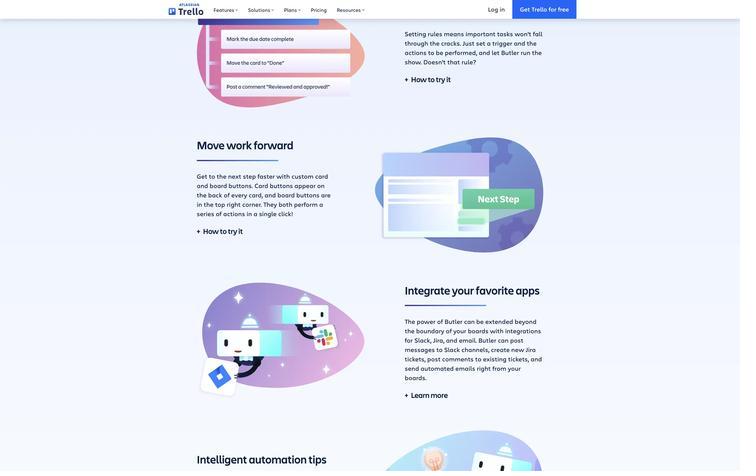 Task type: vqa. For each thing, say whether or not it's contained in the screenshot.
Primary "element"
no



Task type: locate. For each thing, give the bounding box(es) containing it.
buttons up perform
[[297, 191, 320, 200]]

tickets, up send
[[405, 356, 426, 364]]

be up the boards
[[476, 318, 484, 326]]

how down series
[[203, 227, 219, 237]]

channels,
[[462, 346, 490, 355]]

with right faster in the left top of the page
[[277, 172, 290, 181]]

1 horizontal spatial + how to try it
[[405, 74, 451, 84]]

to inside get to the next step faster with custom card and board buttons. card buttons appear on the back of every card, and board buttons are in the top right corner. they both perform a series of actions in a single click!
[[209, 172, 215, 181]]

actions down through
[[405, 48, 427, 57]]

gradient bar image down work
[[197, 160, 278, 161]]

1 horizontal spatial actions
[[405, 48, 427, 57]]

get
[[520, 5, 530, 13], [197, 172, 207, 181]]

the down rules
[[430, 39, 440, 48]]

+
[[405, 74, 408, 84], [197, 227, 200, 237], [405, 391, 408, 401]]

post
[[510, 337, 524, 345], [427, 356, 441, 364]]

1 horizontal spatial get
[[520, 5, 530, 13]]

in right log
[[500, 5, 505, 13]]

show.
[[405, 58, 422, 66]]

1 horizontal spatial try
[[436, 74, 445, 84]]

be up doesn't
[[436, 48, 443, 57]]

0 vertical spatial try
[[436, 74, 445, 84]]

trigger
[[493, 39, 513, 48]]

0 vertical spatial get
[[520, 5, 530, 13]]

1 horizontal spatial in
[[247, 210, 252, 218]]

0 vertical spatial it
[[447, 74, 451, 84]]

that
[[448, 58, 460, 66]]

1 vertical spatial be
[[476, 318, 484, 326]]

integrate your favorite apps
[[405, 283, 540, 298]]

1 horizontal spatial it
[[447, 74, 451, 84]]

+ how to try it down doesn't
[[405, 74, 451, 84]]

0 horizontal spatial for
[[405, 337, 413, 345]]

a right set
[[487, 39, 491, 48]]

to up back
[[209, 172, 215, 181]]

and down set
[[479, 48, 490, 57]]

buttons down faster in the left top of the page
[[270, 182, 293, 190]]

0 vertical spatial post
[[510, 337, 524, 345]]

0 vertical spatial a
[[487, 39, 491, 48]]

right inside the power of butler can be extended beyond the boundary of your boards with integrations for slack, jira, and email. butler can post messages to slack channels, create new jira tickets, post comments to existing tickets, and send automated emails right from your boards.
[[477, 365, 491, 373]]

be
[[436, 48, 443, 57], [476, 318, 484, 326]]

actions down top
[[223, 210, 245, 218]]

jira
[[526, 346, 536, 355]]

boundary
[[416, 327, 445, 336]]

buttons
[[270, 182, 293, 190], [297, 191, 320, 200]]

get trello for free
[[520, 5, 569, 13]]

0 horizontal spatial right
[[227, 201, 241, 209]]

atlassian trello image
[[169, 4, 204, 15]]

1 vertical spatial get
[[197, 172, 207, 181]]

comments
[[442, 356, 474, 364]]

to inside setting rules means important tasks won't fall through the cracks. just set a trigger and the actions to be performed, and let butler run the show. doesn't that rule?
[[428, 48, 434, 57]]

0 horizontal spatial a
[[254, 210, 257, 218]]

0 horizontal spatial how
[[203, 227, 219, 237]]

0 horizontal spatial be
[[436, 48, 443, 57]]

get inside get to the next step faster with custom card and board buttons. card buttons appear on the back of every card, and board buttons are in the top right corner. they both perform a series of actions in a single click!
[[197, 172, 207, 181]]

1 vertical spatial gradient bar image
[[197, 160, 278, 161]]

1 horizontal spatial be
[[476, 318, 484, 326]]

0 horizontal spatial post
[[427, 356, 441, 364]]

jira,
[[433, 337, 445, 345]]

2 horizontal spatial a
[[487, 39, 491, 48]]

can
[[464, 318, 475, 326], [498, 337, 509, 345]]

custom
[[292, 172, 314, 181]]

apps
[[516, 283, 540, 298]]

create
[[491, 346, 510, 355]]

1 vertical spatial +
[[197, 227, 200, 237]]

tickets, down new at the bottom right
[[508, 356, 529, 364]]

in down corner.
[[247, 210, 252, 218]]

a down corner.
[[254, 210, 257, 218]]

actions
[[405, 48, 427, 57], [223, 210, 245, 218]]

1 vertical spatial how
[[203, 227, 219, 237]]

means
[[444, 30, 464, 38]]

emails
[[456, 365, 475, 373]]

gradient bar image up means
[[405, 17, 487, 19]]

board up back
[[210, 182, 227, 190]]

on
[[317, 182, 325, 190]]

0 vertical spatial right
[[227, 201, 241, 209]]

2 horizontal spatial butler
[[501, 48, 519, 57]]

+ how to try it
[[405, 74, 451, 84], [197, 227, 243, 237]]

free
[[558, 5, 569, 13]]

1 vertical spatial with
[[490, 327, 504, 336]]

and up slack
[[446, 337, 458, 345]]

in up series
[[197, 201, 202, 209]]

through
[[405, 39, 428, 48]]

features button
[[209, 0, 243, 19]]

plans
[[284, 7, 297, 13]]

integrations
[[505, 327, 541, 336]]

0 vertical spatial be
[[436, 48, 443, 57]]

power
[[417, 318, 436, 326]]

for left the free
[[549, 5, 557, 13]]

tasks
[[497, 30, 513, 38]]

solutions button
[[243, 0, 279, 19]]

1 vertical spatial + how to try it
[[197, 227, 243, 237]]

slack,
[[415, 337, 432, 345]]

for
[[549, 5, 557, 13], [405, 337, 413, 345]]

a
[[487, 39, 491, 48], [319, 201, 323, 209], [254, 210, 257, 218]]

get for get trello for free
[[520, 5, 530, 13]]

0 horizontal spatial tickets,
[[405, 356, 426, 364]]

actions inside get to the next step faster with custom card and board buttons. card buttons appear on the back of every card, and board buttons are in the top right corner. they both perform a series of actions in a single click!
[[223, 210, 245, 218]]

0 vertical spatial actions
[[405, 48, 427, 57]]

the left back
[[197, 191, 207, 200]]

0 horizontal spatial it
[[239, 227, 243, 237]]

can up the boards
[[464, 318, 475, 326]]

0 horizontal spatial buttons
[[270, 182, 293, 190]]

0 vertical spatial for
[[549, 5, 557, 13]]

the down fall
[[527, 39, 537, 48]]

it
[[447, 74, 451, 84], [239, 227, 243, 237]]

to down top
[[220, 227, 227, 237]]

+ learn more
[[405, 391, 448, 401]]

with down extended
[[490, 327, 504, 336]]

a inside setting rules means important tasks won't fall through the cracks. just set a trigger and the actions to be performed, and let butler run the show. doesn't that rule?
[[487, 39, 491, 48]]

0 vertical spatial + how to try it
[[405, 74, 451, 84]]

how down show.
[[411, 74, 427, 84]]

1 horizontal spatial can
[[498, 337, 509, 345]]

1 vertical spatial for
[[405, 337, 413, 345]]

how
[[411, 74, 427, 84], [203, 227, 219, 237]]

1 vertical spatial a
[[319, 201, 323, 209]]

the
[[430, 39, 440, 48], [527, 39, 537, 48], [532, 48, 542, 57], [217, 172, 227, 181], [197, 191, 207, 200], [204, 201, 214, 209], [405, 327, 415, 336]]

right down every
[[227, 201, 241, 209]]

with inside the power of butler can be extended beyond the boundary of your boards with integrations for slack, jira, and email. butler can post messages to slack channels, create new jira tickets, post comments to existing tickets, and send automated emails right from your boards.
[[490, 327, 504, 336]]

1 vertical spatial right
[[477, 365, 491, 373]]

it for right
[[239, 227, 243, 237]]

+ for move work forward
[[197, 227, 200, 237]]

0 horizontal spatial actions
[[223, 210, 245, 218]]

0 vertical spatial butler
[[501, 48, 519, 57]]

1 horizontal spatial for
[[549, 5, 557, 13]]

0 horizontal spatial board
[[210, 182, 227, 190]]

+ how to try it down series
[[197, 227, 243, 237]]

get trello for free link
[[513, 0, 577, 19]]

a down are
[[319, 201, 323, 209]]

the up series
[[204, 201, 214, 209]]

1 vertical spatial actions
[[223, 210, 245, 218]]

1 horizontal spatial board
[[278, 191, 295, 200]]

slack
[[444, 346, 460, 355]]

0 horizontal spatial can
[[464, 318, 475, 326]]

0 horizontal spatial with
[[277, 172, 290, 181]]

the inside the power of butler can be extended beyond the boundary of your boards with integrations for slack, jira, and email. butler can post messages to slack channels, create new jira tickets, post comments to existing tickets, and send automated emails right from your boards.
[[405, 327, 415, 336]]

0 vertical spatial can
[[464, 318, 475, 326]]

post up the automated on the bottom right of page
[[427, 356, 441, 364]]

butler down the trigger
[[501, 48, 519, 57]]

to
[[428, 48, 434, 57], [428, 74, 435, 84], [209, 172, 215, 181], [220, 227, 227, 237], [437, 346, 443, 355], [475, 356, 482, 364]]

2 horizontal spatial in
[[500, 5, 505, 13]]

work
[[227, 138, 252, 153]]

butler down the boards
[[479, 337, 497, 345]]

extended
[[485, 318, 513, 326]]

1 vertical spatial board
[[278, 191, 295, 200]]

and
[[514, 39, 525, 48], [479, 48, 490, 57], [197, 182, 208, 190], [265, 191, 276, 200], [446, 337, 458, 345], [531, 356, 542, 364]]

0 vertical spatial board
[[210, 182, 227, 190]]

0 horizontal spatial get
[[197, 172, 207, 181]]

post up new at the bottom right
[[510, 337, 524, 345]]

the right the run
[[532, 48, 542, 57]]

for left the slack,
[[405, 337, 413, 345]]

0 horizontal spatial try
[[228, 227, 237, 237]]

1 vertical spatial can
[[498, 337, 509, 345]]

tickets,
[[405, 356, 426, 364], [508, 356, 529, 364]]

to up doesn't
[[428, 48, 434, 57]]

it for rule?
[[447, 74, 451, 84]]

with
[[277, 172, 290, 181], [490, 327, 504, 336]]

the
[[405, 318, 415, 326]]

2 vertical spatial +
[[405, 391, 408, 401]]

the down the
[[405, 327, 415, 336]]

board up both
[[278, 191, 295, 200]]

boards
[[468, 327, 489, 336]]

gradient bar image down integrate
[[405, 306, 487, 307]]

0 vertical spatial with
[[277, 172, 290, 181]]

0 vertical spatial how
[[411, 74, 427, 84]]

0 horizontal spatial butler
[[445, 318, 463, 326]]

gradient bar image
[[405, 17, 487, 19], [197, 160, 278, 161], [405, 306, 487, 307]]

can up create
[[498, 337, 509, 345]]

1 horizontal spatial tickets,
[[508, 356, 529, 364]]

existing
[[483, 356, 507, 364]]

they
[[263, 201, 277, 209]]

of
[[224, 191, 230, 200], [216, 210, 222, 218], [437, 318, 443, 326], [446, 327, 452, 336]]

1 horizontal spatial with
[[490, 327, 504, 336]]

log
[[488, 5, 498, 13]]

the power of butler can be extended beyond the boundary of your boards with integrations for slack, jira, and email. butler can post messages to slack channels, create new jira tickets, post comments to existing tickets, and send automated emails right from your boards.
[[405, 318, 542, 383]]

for inside the power of butler can be extended beyond the boundary of your boards with integrations for slack, jira, and email. butler can post messages to slack channels, create new jira tickets, post comments to existing tickets, and send automated emails right from your boards.
[[405, 337, 413, 345]]

0 vertical spatial in
[[500, 5, 505, 13]]

log in
[[488, 5, 505, 13]]

1 vertical spatial buttons
[[297, 191, 320, 200]]

+ left learn
[[405, 391, 408, 401]]

+ down show.
[[405, 74, 408, 84]]

1 horizontal spatial buttons
[[297, 191, 320, 200]]

butler inside setting rules means important tasks won't fall through the cracks. just set a trigger and the actions to be performed, and let butler run the show. doesn't that rule?
[[501, 48, 519, 57]]

0 vertical spatial your
[[452, 283, 474, 298]]

just
[[463, 39, 475, 48]]

it down corner.
[[239, 227, 243, 237]]

1 horizontal spatial how
[[411, 74, 427, 84]]

gradient bar image for integrate your favorite apps
[[405, 306, 487, 307]]

it down the that
[[447, 74, 451, 84]]

and up the they
[[265, 191, 276, 200]]

1 horizontal spatial right
[[477, 365, 491, 373]]

board
[[210, 182, 227, 190], [278, 191, 295, 200]]

try
[[436, 74, 445, 84], [228, 227, 237, 237]]

learn
[[411, 391, 430, 401]]

2 vertical spatial butler
[[479, 337, 497, 345]]

2 vertical spatial gradient bar image
[[405, 306, 487, 307]]

right down existing
[[477, 365, 491, 373]]

butler
[[501, 48, 519, 57], [445, 318, 463, 326], [479, 337, 497, 345]]

right
[[227, 201, 241, 209], [477, 365, 491, 373]]

1 vertical spatial in
[[197, 201, 202, 209]]

0 horizontal spatial + how to try it
[[197, 227, 243, 237]]

butler up email. on the bottom of the page
[[445, 318, 463, 326]]

1 vertical spatial post
[[427, 356, 441, 364]]

+ down series
[[197, 227, 200, 237]]

1 vertical spatial try
[[228, 227, 237, 237]]

1 vertical spatial it
[[239, 227, 243, 237]]



Task type: describe. For each thing, give the bounding box(es) containing it.
integrate
[[405, 283, 450, 298]]

won't
[[515, 30, 532, 38]]

boards.
[[405, 374, 427, 383]]

0 vertical spatial +
[[405, 74, 408, 84]]

important
[[466, 30, 496, 38]]

pricing
[[311, 7, 327, 13]]

email.
[[459, 337, 477, 345]]

plans button
[[279, 0, 306, 19]]

set
[[476, 39, 486, 48]]

of up top
[[224, 191, 230, 200]]

+ how to try it for the
[[197, 227, 243, 237]]

appear
[[295, 182, 316, 190]]

automated
[[421, 365, 454, 373]]

to down jira,
[[437, 346, 443, 355]]

card
[[255, 182, 268, 190]]

top
[[215, 201, 225, 209]]

favorite
[[476, 283, 514, 298]]

try for that
[[436, 74, 445, 84]]

0 vertical spatial gradient bar image
[[405, 17, 487, 19]]

intelligent
[[197, 452, 247, 468]]

performed,
[[445, 48, 477, 57]]

more
[[431, 391, 448, 401]]

back
[[208, 191, 222, 200]]

try for top
[[228, 227, 237, 237]]

move work forward
[[197, 138, 294, 153]]

and up series
[[197, 182, 208, 190]]

tips
[[309, 452, 327, 468]]

intelligent automation tips
[[197, 452, 327, 468]]

1 vertical spatial your
[[454, 327, 467, 336]]

2 vertical spatial in
[[247, 210, 252, 218]]

2 vertical spatial a
[[254, 210, 257, 218]]

perform
[[294, 201, 318, 209]]

gradient bar image for move work forward
[[197, 160, 278, 161]]

step
[[243, 172, 256, 181]]

faster
[[258, 172, 275, 181]]

send
[[405, 365, 419, 373]]

next
[[228, 172, 241, 181]]

from
[[493, 365, 507, 373]]

resources
[[337, 7, 361, 13]]

single
[[259, 210, 277, 218]]

1 vertical spatial butler
[[445, 318, 463, 326]]

be inside setting rules means important tasks won't fall through the cracks. just set a trigger and the actions to be performed, and let butler run the show. doesn't that rule?
[[436, 48, 443, 57]]

forward
[[254, 138, 294, 153]]

pricing link
[[306, 0, 332, 19]]

doesn't
[[423, 58, 446, 66]]

rule?
[[462, 58, 476, 66]]

+ for integrate your favorite apps
[[405, 391, 408, 401]]

click!
[[278, 210, 293, 218]]

move
[[197, 138, 225, 153]]

of right boundary
[[446, 327, 452, 336]]

to down doesn't
[[428, 74, 435, 84]]

0 horizontal spatial in
[[197, 201, 202, 209]]

features
[[214, 7, 234, 13]]

rules
[[428, 30, 442, 38]]

run
[[521, 48, 531, 57]]

trello
[[532, 5, 547, 13]]

be inside the power of butler can be extended beyond the boundary of your boards with integrations for slack, jira, and email. butler can post messages to slack channels, create new jira tickets, post comments to existing tickets, and send automated emails right from your boards.
[[476, 318, 484, 326]]

of up boundary
[[437, 318, 443, 326]]

messages
[[405, 346, 435, 355]]

1 horizontal spatial post
[[510, 337, 524, 345]]

1 horizontal spatial butler
[[479, 337, 497, 345]]

both
[[279, 201, 293, 209]]

1 horizontal spatial a
[[319, 201, 323, 209]]

how for doesn't
[[411, 74, 427, 84]]

solutions
[[248, 7, 270, 13]]

let
[[492, 48, 500, 57]]

setting rules means important tasks won't fall through the cracks. just set a trigger and the actions to be performed, and let butler run the show. doesn't that rule?
[[405, 30, 543, 66]]

buttons.
[[229, 182, 253, 190]]

every
[[231, 191, 247, 200]]

in inside log in link
[[500, 5, 505, 13]]

corner.
[[242, 201, 262, 209]]

and down jira
[[531, 356, 542, 364]]

card,
[[249, 191, 263, 200]]

cracks.
[[441, 39, 461, 48]]

0 vertical spatial buttons
[[270, 182, 293, 190]]

2 vertical spatial your
[[508, 365, 521, 373]]

1 tickets, from the left
[[405, 356, 426, 364]]

resources button
[[332, 0, 370, 19]]

fall
[[533, 30, 543, 38]]

new
[[511, 346, 524, 355]]

series
[[197, 210, 214, 218]]

the left next
[[217, 172, 227, 181]]

automation
[[249, 452, 307, 468]]

get for get to the next step faster with custom card and board buttons. card buttons appear on the back of every card, and board buttons are in the top right corner. they both perform a series of actions in a single click!
[[197, 172, 207, 181]]

log in link
[[481, 0, 513, 19]]

setting
[[405, 30, 426, 38]]

to down channels,
[[475, 356, 482, 364]]

with inside get to the next step faster with custom card and board buttons. card buttons appear on the back of every card, and board buttons are in the top right corner. they both perform a series of actions in a single click!
[[277, 172, 290, 181]]

and down won't
[[514, 39, 525, 48]]

+ how to try it for doesn't
[[405, 74, 451, 84]]

get to the next step faster with custom card and board buttons. card buttons appear on the back of every card, and board buttons are in the top right corner. they both perform a series of actions in a single click!
[[197, 172, 331, 218]]

of down top
[[216, 210, 222, 218]]

how for the
[[203, 227, 219, 237]]

beyond
[[515, 318, 537, 326]]

right inside get to the next step faster with custom card and board buttons. card buttons appear on the back of every card, and board buttons are in the top right corner. they both perform a series of actions in a single click!
[[227, 201, 241, 209]]

card
[[315, 172, 328, 181]]

actions inside setting rules means important tasks won't fall through the cracks. just set a trigger and the actions to be performed, and let butler run the show. doesn't that rule?
[[405, 48, 427, 57]]

are
[[321, 191, 331, 200]]

2 tickets, from the left
[[508, 356, 529, 364]]



